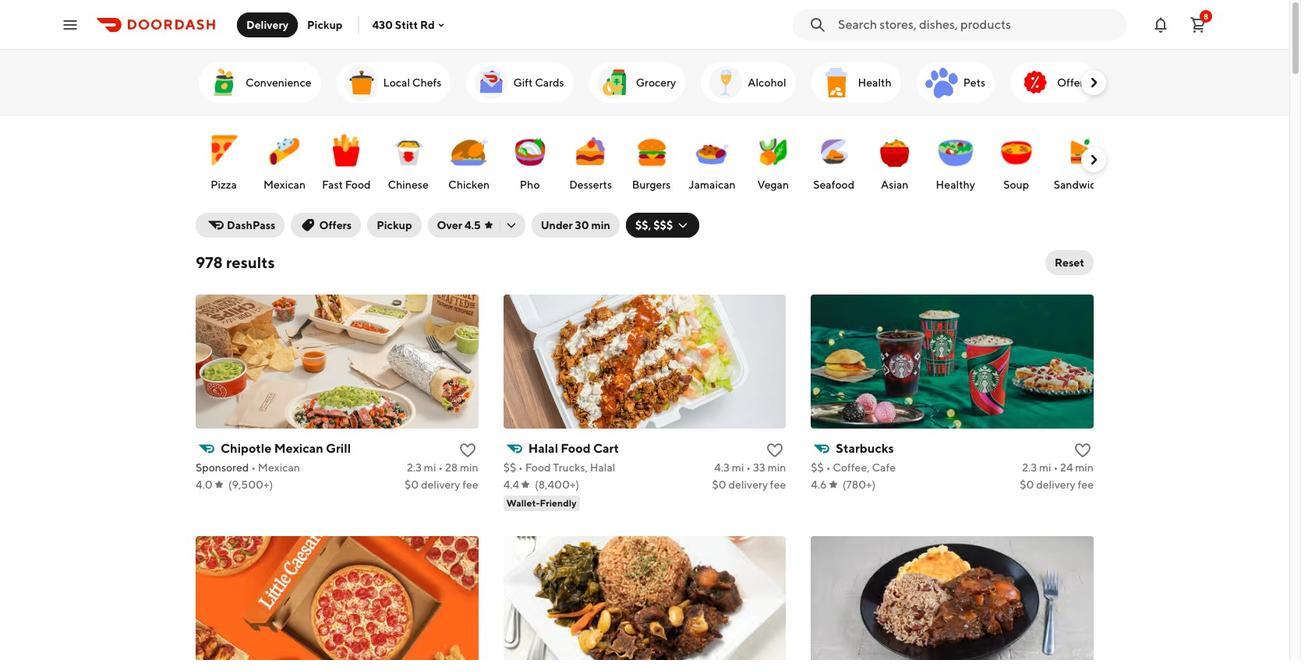Task type: describe. For each thing, give the bounding box(es) containing it.
offers image
[[1017, 64, 1054, 101]]

2 next button of carousel image from the top
[[1086, 152, 1102, 168]]

grill
[[326, 441, 351, 456]]

pets link
[[917, 62, 995, 103]]

delivery for grill
[[421, 479, 460, 491]]

notification bell image
[[1152, 15, 1170, 34]]

halal food cart
[[528, 441, 619, 456]]

$$ • coffee, cafe
[[811, 462, 896, 474]]

2 vertical spatial mexican
[[258, 462, 300, 474]]

3 • from the left
[[518, 462, 523, 474]]

chinese
[[388, 179, 429, 191]]

chicken
[[448, 179, 490, 191]]

5 • from the left
[[826, 462, 831, 474]]

sandwiches
[[1054, 179, 1113, 191]]

open menu image
[[61, 15, 80, 34]]

chefs
[[412, 76, 442, 89]]

health link
[[811, 62, 901, 103]]

28
[[445, 462, 458, 474]]

1 horizontal spatial halal
[[590, 462, 615, 474]]

$​0 delivery fee for cart
[[712, 479, 786, 491]]

3 delivery from the left
[[1036, 479, 1076, 491]]

convenience link
[[199, 62, 321, 103]]

food for halal
[[561, 441, 591, 456]]

stitt
[[395, 18, 418, 31]]

dashpass button
[[196, 213, 285, 238]]

30
[[575, 219, 589, 232]]

Store search: begin typing to search for stores available on DoorDash text field
[[838, 16, 1117, 33]]

$$, $$$
[[635, 219, 673, 232]]

offers inside button
[[319, 219, 352, 232]]

under 30 min
[[541, 219, 610, 232]]

soup
[[1004, 179, 1029, 191]]

4.3 mi • 33 min
[[714, 462, 786, 474]]

asian
[[881, 179, 909, 191]]

4.4
[[503, 479, 519, 491]]

33
[[753, 462, 766, 474]]

4.3
[[714, 462, 730, 474]]

sponsored • mexican
[[196, 462, 300, 474]]

1 • from the left
[[251, 462, 256, 474]]

reset
[[1055, 257, 1085, 269]]

gift
[[513, 76, 533, 89]]

$$$
[[654, 219, 673, 232]]

grocery
[[636, 76, 676, 89]]

cart
[[593, 441, 619, 456]]

under
[[541, 219, 573, 232]]

4.6
[[811, 479, 827, 491]]

fast
[[322, 179, 343, 191]]

cards
[[535, 76, 564, 89]]

(9,500+)
[[228, 479, 273, 491]]

local
[[383, 76, 410, 89]]

wallet-friendly
[[507, 497, 577, 509]]

2 • from the left
[[438, 462, 443, 474]]

$$ for starbucks
[[811, 462, 824, 474]]

health image
[[818, 64, 855, 101]]

430 stitt rd button
[[372, 18, 447, 31]]

over
[[437, 219, 462, 232]]

(8,400+)
[[535, 479, 579, 491]]

starbucks
[[836, 441, 894, 456]]

jamaican
[[689, 179, 736, 191]]

rd
[[420, 18, 435, 31]]

fee for cart
[[770, 479, 786, 491]]

dashpass
[[227, 219, 276, 232]]

desserts
[[569, 179, 612, 191]]

1 vertical spatial mexican
[[274, 441, 323, 456]]

4 • from the left
[[746, 462, 751, 474]]

pho
[[520, 179, 540, 191]]

alcohol
[[748, 76, 786, 89]]

delivery button
[[237, 12, 298, 37]]

1 horizontal spatial pickup button
[[367, 213, 421, 238]]

3 fee from the left
[[1078, 479, 1094, 491]]

0 vertical spatial pickup button
[[298, 12, 352, 37]]

$$ for halal food cart
[[503, 462, 516, 474]]



Task type: vqa. For each thing, say whether or not it's contained in the screenshot.
Cards
yes



Task type: locate. For each thing, give the bounding box(es) containing it.
0 vertical spatial pickup
[[307, 18, 343, 31]]

1 fee from the left
[[463, 479, 478, 491]]

2 delivery from the left
[[729, 479, 768, 491]]

2 horizontal spatial delivery
[[1036, 479, 1076, 491]]

2 horizontal spatial fee
[[1078, 479, 1094, 491]]

1 vertical spatial pickup button
[[367, 213, 421, 238]]

next button of carousel image right offers icon
[[1086, 75, 1102, 90]]

2 click to add this store to your saved list image from the left
[[1074, 441, 1092, 460]]

cafe
[[872, 462, 896, 474]]

delivery
[[421, 479, 460, 491], [729, 479, 768, 491], [1036, 479, 1076, 491]]

grocery link
[[589, 62, 686, 103]]

pickup down chinese
[[377, 219, 412, 232]]

offers
[[1057, 76, 1089, 89], [319, 219, 352, 232]]

$​0 down 4.3 at the bottom of page
[[712, 479, 726, 491]]

$​0 down 2.3 mi • 28 min
[[405, 479, 419, 491]]

grocery image
[[595, 64, 633, 101]]

min down click to add this store to your saved list image
[[460, 462, 478, 474]]

4.5
[[465, 219, 481, 232]]

6 • from the left
[[1054, 462, 1058, 474]]

fee for grill
[[463, 479, 478, 491]]

pickup
[[307, 18, 343, 31], [377, 219, 412, 232]]

1 delivery from the left
[[421, 479, 460, 491]]

click to add this store to your saved list image
[[458, 441, 477, 460]]

1 next button of carousel image from the top
[[1086, 75, 1102, 90]]

0 horizontal spatial $$
[[503, 462, 516, 474]]

2 horizontal spatial $​0 delivery fee
[[1020, 479, 1094, 491]]

mexican
[[263, 179, 306, 191], [274, 441, 323, 456], [258, 462, 300, 474]]

2.3 mi • 24 min
[[1022, 462, 1094, 474]]

delivery
[[246, 18, 289, 31]]

min
[[591, 219, 610, 232], [460, 462, 478, 474], [768, 462, 786, 474], [1075, 462, 1094, 474]]

burgers
[[632, 179, 671, 191]]

3 mi from the left
[[1039, 462, 1051, 474]]

min right 33
[[768, 462, 786, 474]]

0 horizontal spatial click to add this store to your saved list image
[[766, 441, 785, 460]]

1 horizontal spatial click to add this store to your saved list image
[[1074, 441, 1092, 460]]

$$,
[[635, 219, 651, 232]]

mexican left 'fast'
[[263, 179, 306, 191]]

pickup for the top pickup button
[[307, 18, 343, 31]]

halal
[[528, 441, 558, 456], [590, 462, 615, 474]]

2.3 left '28'
[[407, 462, 422, 474]]

0 horizontal spatial food
[[345, 179, 371, 191]]

3 $​0 delivery fee from the left
[[1020, 479, 1094, 491]]

pickup button right delivery
[[298, 12, 352, 37]]

0 vertical spatial mexican
[[263, 179, 306, 191]]

click to add this store to your saved list image for starbucks
[[1074, 441, 1092, 460]]

food right 'fast'
[[345, 179, 371, 191]]

trucks,
[[553, 462, 588, 474]]

pickup button
[[298, 12, 352, 37], [367, 213, 421, 238]]

978
[[196, 253, 223, 271]]

$​0 delivery fee for grill
[[405, 479, 478, 491]]

• up 4.6
[[826, 462, 831, 474]]

0 vertical spatial next button of carousel image
[[1086, 75, 1102, 90]]

chipotle mexican grill
[[221, 441, 351, 456]]

2.3 mi • 28 min
[[407, 462, 478, 474]]

fee down 4.3 mi • 33 min
[[770, 479, 786, 491]]

2 horizontal spatial mi
[[1039, 462, 1051, 474]]

halal up $$ • food trucks, halal
[[528, 441, 558, 456]]

3 $​0 from the left
[[1020, 479, 1034, 491]]

convenience
[[246, 76, 312, 89]]

local chefs link
[[336, 62, 451, 103]]

$​0 delivery fee down 2.3 mi • 24 min
[[1020, 479, 1094, 491]]

(780+)
[[843, 479, 876, 491]]

offers right offers icon
[[1057, 76, 1089, 89]]

1 vertical spatial next button of carousel image
[[1086, 152, 1102, 168]]

$$, $$$ button
[[626, 213, 700, 238]]

2 vertical spatial food
[[525, 462, 551, 474]]

0 horizontal spatial 2.3
[[407, 462, 422, 474]]

results
[[226, 253, 275, 271]]

1 horizontal spatial pickup
[[377, 219, 412, 232]]

chipotle
[[221, 441, 272, 456]]

• left 33
[[746, 462, 751, 474]]

offers button
[[291, 213, 361, 238]]

8 button
[[1183, 9, 1214, 40]]

0 vertical spatial offers
[[1057, 76, 1089, 89]]

mi for cart
[[732, 462, 744, 474]]

click to add this store to your saved list image up 2.3 mi • 24 min
[[1074, 441, 1092, 460]]

0 horizontal spatial $​0 delivery fee
[[405, 479, 478, 491]]

1 2.3 from the left
[[407, 462, 422, 474]]

fee down 2.3 mi • 24 min
[[1078, 479, 1094, 491]]

1 horizontal spatial $$
[[811, 462, 824, 474]]

pets
[[963, 76, 986, 89]]

delivery down 2.3 mi • 24 min
[[1036, 479, 1076, 491]]

coffee,
[[833, 462, 870, 474]]

min for chipotle mexican grill
[[460, 462, 478, 474]]

2 $​0 from the left
[[712, 479, 726, 491]]

2 fee from the left
[[770, 479, 786, 491]]

2.3 left '24'
[[1022, 462, 1037, 474]]

1 vertical spatial offers
[[319, 219, 352, 232]]

0 horizontal spatial mi
[[424, 462, 436, 474]]

mi left '28'
[[424, 462, 436, 474]]

• up 4.4
[[518, 462, 523, 474]]

mexican down chipotle mexican grill
[[258, 462, 300, 474]]

sponsored
[[196, 462, 249, 474]]

• left '28'
[[438, 462, 443, 474]]

fee down 2.3 mi • 28 min
[[463, 479, 478, 491]]

next button of carousel image
[[1086, 75, 1102, 90], [1086, 152, 1102, 168]]

delivery down 4.3 mi • 33 min
[[729, 479, 768, 491]]

2 $$ from the left
[[811, 462, 824, 474]]

$$
[[503, 462, 516, 474], [811, 462, 824, 474]]

0 horizontal spatial delivery
[[421, 479, 460, 491]]

0 horizontal spatial pickup
[[307, 18, 343, 31]]

food up (8,400+)
[[525, 462, 551, 474]]

1 horizontal spatial 2.3
[[1022, 462, 1037, 474]]

alcohol link
[[701, 62, 796, 103]]

min inside button
[[591, 219, 610, 232]]

click to add this store to your saved list image
[[766, 441, 785, 460], [1074, 441, 1092, 460]]

2 mi from the left
[[732, 462, 744, 474]]

1 horizontal spatial delivery
[[729, 479, 768, 491]]

4.0
[[196, 479, 213, 491]]

healthy
[[936, 179, 975, 191]]

over 4.5
[[437, 219, 481, 232]]

vegan
[[757, 179, 789, 191]]

local chefs
[[383, 76, 442, 89]]

• up (9,500+)
[[251, 462, 256, 474]]

friendly
[[540, 497, 577, 509]]

mi left '24'
[[1039, 462, 1051, 474]]

food for fast
[[345, 179, 371, 191]]

430 stitt rd
[[372, 18, 435, 31]]

min for starbucks
[[1075, 462, 1094, 474]]

under 30 min button
[[531, 213, 620, 238]]

click to add this store to your saved list image for halal food cart
[[766, 441, 785, 460]]

•
[[251, 462, 256, 474], [438, 462, 443, 474], [518, 462, 523, 474], [746, 462, 751, 474], [826, 462, 831, 474], [1054, 462, 1058, 474]]

$​0 down 2.3 mi • 24 min
[[1020, 479, 1034, 491]]

$​0 delivery fee down 2.3 mi • 28 min
[[405, 479, 478, 491]]

$​0 for cart
[[712, 479, 726, 491]]

min for halal food cart
[[768, 462, 786, 474]]

1 horizontal spatial $​0 delivery fee
[[712, 479, 786, 491]]

1 vertical spatial pickup
[[377, 219, 412, 232]]

$​0 delivery fee down 4.3 mi • 33 min
[[712, 479, 786, 491]]

3 items, open order cart image
[[1189, 15, 1208, 34]]

$​0
[[405, 479, 419, 491], [712, 479, 726, 491], [1020, 479, 1034, 491]]

mi for grill
[[424, 462, 436, 474]]

offers link
[[1011, 62, 1098, 103]]

fast food
[[322, 179, 371, 191]]

$$ up 4.4
[[503, 462, 516, 474]]

978 results
[[196, 253, 275, 271]]

0 horizontal spatial halal
[[528, 441, 558, 456]]

mi right 4.3 at the bottom of page
[[732, 462, 744, 474]]

0 vertical spatial food
[[345, 179, 371, 191]]

pickup right delivery button on the top left of the page
[[307, 18, 343, 31]]

0 horizontal spatial $​0
[[405, 479, 419, 491]]

over 4.5 button
[[428, 213, 525, 238]]

local chefs image
[[343, 64, 380, 101]]

1 $​0 delivery fee from the left
[[405, 479, 478, 491]]

convenience image
[[205, 64, 242, 101]]

1 horizontal spatial fee
[[770, 479, 786, 491]]

1 horizontal spatial food
[[525, 462, 551, 474]]

alcohol image
[[707, 64, 745, 101]]

food
[[345, 179, 371, 191], [561, 441, 591, 456], [525, 462, 551, 474]]

$$ • food trucks, halal
[[503, 462, 615, 474]]

reset button
[[1046, 250, 1094, 275]]

430
[[372, 18, 393, 31]]

1 horizontal spatial mi
[[732, 462, 744, 474]]

8
[[1204, 11, 1209, 21]]

click to add this store to your saved list image up 4.3 mi • 33 min
[[766, 441, 785, 460]]

health
[[858, 76, 892, 89]]

1 vertical spatial halal
[[590, 462, 615, 474]]

seafood
[[813, 179, 855, 191]]

delivery for cart
[[729, 479, 768, 491]]

gift cards image
[[473, 64, 510, 101]]

1 vertical spatial food
[[561, 441, 591, 456]]

min right 30
[[591, 219, 610, 232]]

min right '24'
[[1075, 462, 1094, 474]]

24
[[1060, 462, 1073, 474]]

1 horizontal spatial $​0
[[712, 479, 726, 491]]

2 horizontal spatial $​0
[[1020, 479, 1034, 491]]

wallet-
[[507, 497, 540, 509]]

0 horizontal spatial offers
[[319, 219, 352, 232]]

$$ up 4.6
[[811, 462, 824, 474]]

offers down 'fast'
[[319, 219, 352, 232]]

1 $$ from the left
[[503, 462, 516, 474]]

gift cards
[[513, 76, 564, 89]]

$​0 for grill
[[405, 479, 419, 491]]

pickup for right pickup button
[[377, 219, 412, 232]]

pets image
[[923, 64, 960, 101]]

0 horizontal spatial fee
[[463, 479, 478, 491]]

2.3
[[407, 462, 422, 474], [1022, 462, 1037, 474]]

2 2.3 from the left
[[1022, 462, 1037, 474]]

gift cards link
[[467, 62, 574, 103]]

1 horizontal spatial offers
[[1057, 76, 1089, 89]]

1 $​0 from the left
[[405, 479, 419, 491]]

2.3 for starbucks
[[1022, 462, 1037, 474]]

mexican left grill
[[274, 441, 323, 456]]

• left '24'
[[1054, 462, 1058, 474]]

next button of carousel image up sandwiches
[[1086, 152, 1102, 168]]

pickup button down chinese
[[367, 213, 421, 238]]

2.3 for chipotle mexican grill
[[407, 462, 422, 474]]

pizza
[[211, 179, 237, 191]]

2 $​0 delivery fee from the left
[[712, 479, 786, 491]]

delivery down 2.3 mi • 28 min
[[421, 479, 460, 491]]

2 horizontal spatial food
[[561, 441, 591, 456]]

1 click to add this store to your saved list image from the left
[[766, 441, 785, 460]]

0 vertical spatial halal
[[528, 441, 558, 456]]

1 mi from the left
[[424, 462, 436, 474]]

mi
[[424, 462, 436, 474], [732, 462, 744, 474], [1039, 462, 1051, 474]]

food up trucks,
[[561, 441, 591, 456]]

halal down cart
[[590, 462, 615, 474]]

0 horizontal spatial pickup button
[[298, 12, 352, 37]]



